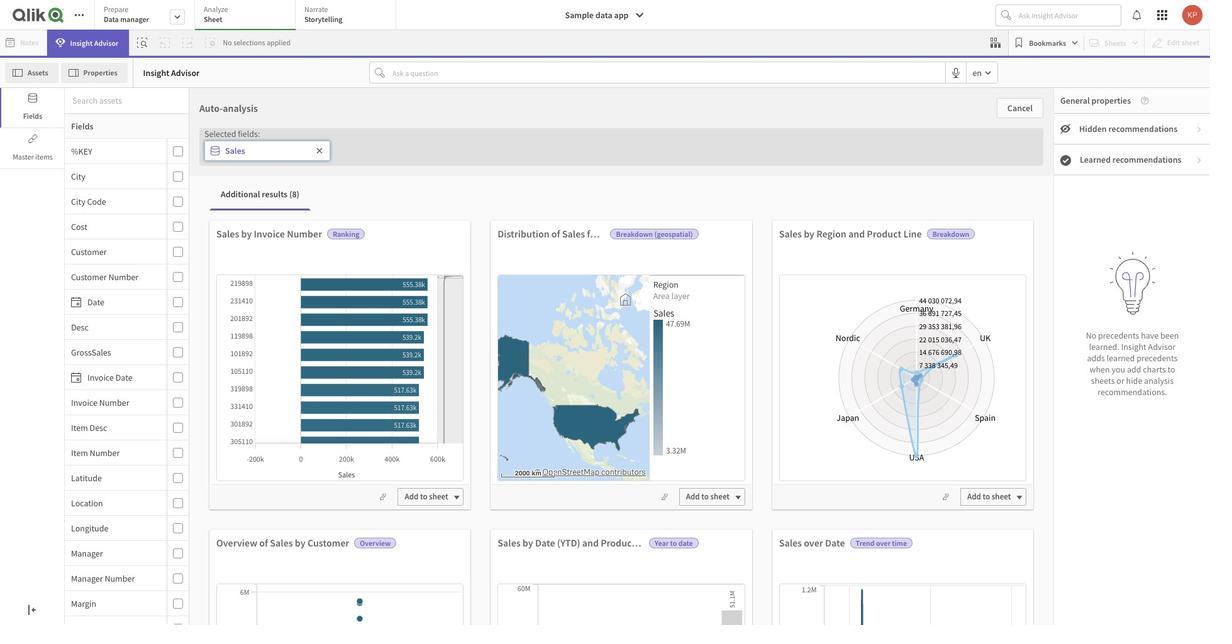 Task type: locate. For each thing, give the bounding box(es) containing it.
explore up generate
[[377, 389, 405, 400]]

item up latitude at the left bottom of page
[[71, 447, 88, 459]]

the right in
[[616, 389, 628, 400]]

any
[[648, 406, 662, 417]]

over left "trend"
[[804, 537, 823, 550]]

Ask Insight Advisor text field
[[1016, 5, 1121, 25]]

tab list containing prepare
[[94, 0, 401, 31]]

0 vertical spatial item
[[71, 422, 88, 434]]

sheet. down the can
[[594, 442, 616, 453]]

get
[[588, 218, 608, 238]]

this inside . save any insights you discover to this sheet.
[[468, 442, 481, 453]]

region inside region area layer
[[653, 279, 679, 291]]

learned
[[1080, 154, 1111, 165]]

2 horizontal spatial add to sheet
[[967, 492, 1011, 503]]

0 horizontal spatial this
[[468, 442, 481, 453]]

desc
[[71, 322, 89, 333], [90, 422, 107, 434]]

region
[[601, 228, 631, 240], [816, 228, 846, 240], [653, 279, 679, 291]]

edit
[[751, 390, 765, 401]]

no selections applied
[[223, 38, 291, 47]]

manager number button
[[65, 573, 164, 585]]

distribution
[[498, 228, 549, 240]]

0 horizontal spatial over
[[804, 537, 823, 550]]

2 add to sheet from the left
[[686, 492, 730, 503]]

small image
[[1196, 126, 1203, 133], [1060, 155, 1071, 166], [1196, 157, 1203, 164]]

overview for overview of sales by customer
[[216, 537, 257, 550]]

contributors
[[601, 467, 646, 478]]

visualizations
[[740, 408, 790, 419]]

0 vertical spatial line
[[903, 228, 922, 240]]

have
[[1141, 330, 1159, 341]]

invoice up the item desc in the bottom left of the page
[[71, 397, 97, 408]]

item desc button
[[65, 422, 164, 434]]

0 vertical spatial of
[[551, 228, 560, 240]]

. for data
[[466, 423, 469, 434]]

to inside . any found insights can be saved to this sheet.
[[645, 425, 653, 436]]

0 vertical spatial the
[[442, 364, 457, 376]]

2 vertical spatial new
[[757, 425, 772, 436]]

. left 'save'
[[466, 423, 469, 434]]

sheet. for new
[[774, 425, 796, 436]]

you left with
[[465, 406, 479, 417]]

item up 'item number'
[[71, 422, 88, 434]]

new right find
[[560, 389, 575, 400]]

0 horizontal spatial for
[[453, 406, 463, 417]]

2 add from the left
[[686, 492, 700, 503]]

in
[[608, 389, 615, 400]]

hide
[[1126, 375, 1142, 387]]

1 horizontal spatial .
[[644, 406, 646, 417]]

0 horizontal spatial .
[[466, 423, 469, 434]]

selected fields:
[[204, 128, 260, 140]]

hidden recommendations button
[[1054, 114, 1210, 145]]

1 vertical spatial no
[[1086, 330, 1096, 341]]

number up margin button
[[105, 573, 135, 585]]

cancel
[[1007, 103, 1033, 114]]

0 horizontal spatial insight advisor
[[70, 38, 119, 47]]

0 vertical spatial or
[[1117, 375, 1124, 387]]

learned recommendations
[[1080, 154, 1182, 165]]

insight advisor down data
[[70, 38, 119, 47]]

precedents up learned at bottom right
[[1098, 330, 1139, 341]]

selections tool image
[[991, 38, 1001, 48]]

0 vertical spatial recommendations
[[1108, 123, 1177, 135]]

you
[[1112, 364, 1125, 375], [465, 406, 479, 417], [410, 442, 424, 453]]

0 vertical spatial analysis
[[223, 102, 258, 114]]

2 item from the top
[[71, 447, 88, 459]]

to inside to start creating visualizations and build your new sheet.
[[796, 389, 804, 400]]

1 manager from the top
[[71, 548, 103, 559]]

0 vertical spatial you
[[1112, 364, 1125, 375]]

date down grosssales 'menu item'
[[116, 372, 132, 383]]

1 vertical spatial for
[[453, 406, 463, 417]]

insights inside the explore your data directly or let qlik generate insights for you with
[[423, 406, 451, 417]]

manager menu item
[[65, 542, 189, 567]]

insight up properties button at the left top
[[70, 38, 93, 47]]

insights down directly
[[423, 406, 451, 417]]

an
[[467, 218, 483, 238]]

1 horizontal spatial over
[[876, 539, 891, 548]]

you inside no precedents have been learned. insight advisor adds learned precedents when you add charts to sheets or hide analysis recommendations.
[[1112, 364, 1125, 375]]

invoice for number
[[71, 397, 97, 408]]

explore
[[408, 364, 440, 376], [377, 389, 405, 400]]

1 vertical spatial your
[[738, 425, 755, 436]]

over left time
[[876, 539, 891, 548]]

item number menu item
[[65, 441, 189, 466]]

1 horizontal spatial add to sheet button
[[679, 489, 745, 506]]

0 vertical spatial your
[[407, 389, 423, 400]]

recommendations inside hidden recommendations button
[[1108, 123, 1177, 135]]

data left the app
[[595, 9, 612, 21]]

. left any
[[644, 406, 646, 417]]

number down customer menu item
[[108, 271, 139, 283]]

edit image
[[736, 389, 751, 401]]

breakdown
[[616, 230, 653, 239], [933, 230, 969, 239]]

item for item desc
[[71, 422, 88, 434]]

0 horizontal spatial or
[[473, 389, 481, 400]]

by for sales by region and product line
[[804, 228, 814, 240]]

insights left in
[[577, 389, 606, 400]]

explore inside the explore your data directly or let qlik generate insights for you with
[[377, 389, 405, 400]]

en
[[973, 67, 982, 78]]

0 horizontal spatial fields
[[23, 111, 42, 121]]

customer number menu item
[[65, 265, 189, 290]]

0 horizontal spatial analysis
[[223, 102, 258, 114]]

1 horizontal spatial or
[[1117, 375, 1124, 387]]

0 vertical spatial .
[[644, 406, 646, 417]]

selected
[[204, 128, 236, 140]]

0 vertical spatial insight advisor
[[70, 38, 119, 47]]

manager
[[120, 14, 149, 24]]

and inside to start creating visualizations and build your new sheet.
[[792, 408, 806, 419]]

this down any
[[654, 425, 668, 436]]

manager up margin at the bottom of page
[[71, 573, 103, 585]]

number
[[287, 228, 322, 240], [108, 271, 139, 283], [99, 397, 129, 408], [90, 447, 120, 459], [105, 573, 135, 585]]

manager for manager number
[[71, 573, 103, 585]]

recommendations down hidden recommendations button
[[1112, 154, 1182, 165]]

new for find
[[560, 389, 575, 400]]

recommendations inside learned recommendations button
[[1112, 154, 1182, 165]]

number down 'invoice date' button
[[99, 397, 129, 408]]

no for no selections applied
[[223, 38, 232, 47]]

number down item desc button
[[90, 447, 120, 459]]

choose an option below to get started adding to this sheet...
[[417, 218, 793, 238]]

of for overview
[[259, 537, 268, 550]]

recommendations down help icon
[[1108, 123, 1177, 135]]

0 horizontal spatial add to sheet button
[[398, 489, 464, 506]]

analysis right hide
[[1144, 375, 1174, 387]]

new for create
[[753, 364, 771, 376]]

below
[[530, 218, 569, 238]]

0 vertical spatial this
[[721, 218, 745, 238]]

city down %key
[[71, 171, 85, 182]]

advisor
[[94, 38, 119, 47], [171, 67, 200, 78], [1148, 341, 1176, 353], [610, 407, 636, 418], [432, 423, 458, 434]]

have a question?
[[568, 364, 642, 376]]

2 vertical spatial and
[[582, 537, 599, 550]]

your down visualizations
[[738, 425, 755, 436]]

add to sheet button
[[398, 489, 464, 506], [679, 489, 745, 506], [960, 489, 1026, 506]]

general
[[1060, 95, 1090, 106]]

insight
[[70, 38, 93, 47], [143, 67, 169, 78], [1121, 341, 1146, 353], [585, 407, 609, 418], [406, 423, 430, 434]]

1 add to sheet button from the left
[[398, 489, 464, 506]]

1 city from the top
[[71, 171, 85, 182]]

2 horizontal spatial you
[[1112, 364, 1125, 375]]

1 vertical spatial new
[[560, 389, 575, 400]]

1 horizontal spatial your
[[738, 425, 755, 436]]

3 add to sheet button from the left
[[960, 489, 1026, 506]]

insight advisor
[[70, 38, 119, 47], [143, 67, 200, 78], [406, 423, 458, 434]]

sheet. down visualizations
[[774, 425, 796, 436]]

1 horizontal spatial analysis
[[1144, 375, 1174, 387]]

and
[[848, 228, 865, 240], [792, 408, 806, 419], [582, 537, 599, 550]]

1 horizontal spatial add to sheet
[[686, 492, 730, 503]]

%key
[[71, 146, 92, 157]]

city left code
[[71, 196, 85, 207]]

no inside no precedents have been learned. insight advisor adds learned precedents when you add charts to sheets or hide analysis recommendations.
[[1086, 330, 1096, 341]]

1 vertical spatial manager
[[71, 573, 103, 585]]

or left hide
[[1117, 375, 1124, 387]]

1 horizontal spatial add
[[686, 492, 700, 503]]

saved
[[622, 425, 643, 436]]

2 horizontal spatial add to sheet button
[[960, 489, 1026, 506]]

1 vertical spatial item
[[71, 447, 88, 459]]

the up directly
[[442, 364, 457, 376]]

date down "customer number"
[[87, 297, 104, 308]]

data
[[595, 9, 612, 21], [459, 364, 478, 376], [425, 389, 442, 400], [630, 389, 647, 400]]

customer for customer
[[71, 246, 107, 258]]

0 horizontal spatial sheet.
[[483, 442, 506, 453]]

1 vertical spatial of
[[259, 537, 268, 550]]

. for question?
[[644, 406, 646, 417]]

advisor down data
[[94, 38, 119, 47]]

0 vertical spatial city
[[71, 171, 85, 182]]

0 horizontal spatial and
[[582, 537, 599, 550]]

longitude menu item
[[65, 516, 189, 542]]

0 vertical spatial desc
[[71, 322, 89, 333]]

longitude
[[71, 523, 108, 534]]

0 horizontal spatial your
[[407, 389, 423, 400]]

insight advisor up the discover
[[406, 423, 458, 434]]

%key button
[[65, 146, 164, 157]]

cost button
[[65, 221, 164, 232]]

new down visualizations
[[757, 425, 772, 436]]

desc up grosssales
[[71, 322, 89, 333]]

0 horizontal spatial no
[[223, 38, 232, 47]]

0 horizontal spatial of
[[259, 537, 268, 550]]

recommendations.
[[1098, 387, 1167, 398]]

or left the let
[[473, 389, 481, 400]]

3 add from the left
[[967, 492, 981, 503]]

items
[[35, 152, 53, 162]]

smart search image
[[137, 38, 147, 48]]

1 horizontal spatial you
[[465, 406, 479, 417]]

insight advisor down smart search icon
[[143, 67, 200, 78]]

invoice
[[254, 228, 285, 240], [87, 372, 114, 383], [71, 397, 97, 408]]

advisor up the discover
[[432, 423, 458, 434]]

your
[[407, 389, 423, 400], [738, 425, 755, 436]]

manager for manager
[[71, 548, 103, 559]]

0 vertical spatial precedents
[[1098, 330, 1139, 341]]

app
[[614, 9, 629, 21]]

new right create
[[753, 364, 771, 376]]

menu containing %key
[[65, 139, 189, 626]]

1 vertical spatial product
[[601, 537, 635, 550]]

2 breakdown from the left
[[933, 230, 969, 239]]

analyze sheet
[[204, 4, 228, 24]]

latitude menu item
[[65, 466, 189, 491]]

margin menu item
[[65, 592, 189, 617]]

sheet for add to sheet "button" associated with sales by invoice number
[[429, 492, 448, 503]]

choose an option below to get started adding to this sheet... application
[[0, 0, 1210, 626]]

1 vertical spatial this
[[654, 425, 668, 436]]

your up generate
[[407, 389, 423, 400]]

invoice down the results
[[254, 228, 285, 240]]

precedents down the have on the right of page
[[1137, 353, 1178, 364]]

1 item from the top
[[71, 422, 88, 434]]

1 horizontal spatial overview
[[360, 539, 391, 548]]

2 manager from the top
[[71, 573, 103, 585]]

when
[[1090, 364, 1110, 375]]

date
[[678, 539, 693, 548]]

search image
[[557, 406, 572, 418]]

1 horizontal spatial of
[[551, 228, 560, 240]]

0 horizontal spatial breakdown
[[616, 230, 653, 239]]

sales for sales by region and product line
[[779, 228, 802, 240]]

selections
[[233, 38, 265, 47]]

manager down longitude
[[71, 548, 103, 559]]

1 vertical spatial desc
[[90, 422, 107, 434]]

sheet. inside to start creating visualizations and build your new sheet.
[[774, 425, 796, 436]]

city code menu item
[[65, 189, 189, 214]]

invoice up invoice number
[[87, 372, 114, 383]]

1 add to sheet from the left
[[405, 492, 448, 503]]

insights inside . any found insights can be saved to this sheet.
[[566, 425, 594, 436]]

sales
[[225, 145, 245, 157], [216, 228, 239, 240], [562, 228, 585, 240], [779, 228, 802, 240], [270, 537, 293, 550], [498, 537, 521, 550], [779, 537, 802, 550]]

properties
[[1092, 95, 1131, 106]]

2 vertical spatial you
[[410, 442, 424, 453]]

of for distribution
[[551, 228, 560, 240]]

found
[[542, 425, 564, 436]]

1 vertical spatial or
[[473, 389, 481, 400]]

sales by date (ytd) and product line year to date
[[498, 537, 693, 550]]

you left the discover
[[410, 442, 424, 453]]

0 vertical spatial no
[[223, 38, 232, 47]]

0 vertical spatial manager
[[71, 548, 103, 559]]

sales by invoice number
[[216, 228, 322, 240]]

qlik
[[494, 389, 508, 400]]

for left started
[[587, 228, 599, 240]]

1 horizontal spatial and
[[792, 408, 806, 419]]

number for item number
[[90, 447, 120, 459]]

fields up %key
[[71, 121, 93, 132]]

for down directly
[[453, 406, 463, 417]]

date left "trend"
[[825, 537, 845, 550]]

discover
[[426, 442, 457, 453]]

tab list inside choose an option below to get started adding to this sheet... 'application'
[[94, 0, 401, 31]]

1 horizontal spatial desc
[[90, 422, 107, 434]]

. inside . save any insights you discover to this sheet.
[[466, 423, 469, 434]]

1 breakdown from the left
[[616, 230, 653, 239]]

invoice number button
[[65, 397, 164, 408]]

date inside menu item
[[87, 297, 104, 308]]

narrate
[[304, 4, 328, 14]]

this down 'save'
[[468, 442, 481, 453]]

add to sheet
[[405, 492, 448, 503], [686, 492, 730, 503], [967, 492, 1011, 503]]

1 vertical spatial analysis
[[1144, 375, 1174, 387]]

1 vertical spatial invoice
[[87, 372, 114, 383]]

fields button
[[0, 88, 64, 128], [1, 88, 64, 128], [65, 114, 189, 139]]

narrate storytelling
[[304, 4, 342, 24]]

sheet. down any
[[483, 442, 506, 453]]

recommendations
[[1108, 123, 1177, 135], [1112, 154, 1182, 165]]

1 master items button from the left
[[0, 129, 64, 169]]

. inside . any found insights can be saved to this sheet.
[[644, 406, 646, 417]]

0 horizontal spatial region
[[601, 228, 631, 240]]

1 horizontal spatial explore
[[408, 364, 440, 376]]

1 vertical spatial .
[[466, 423, 469, 434]]

area
[[653, 291, 670, 302]]

3 add to sheet from the left
[[967, 492, 1011, 503]]

0 horizontal spatial product
[[601, 537, 635, 550]]

0 horizontal spatial overview
[[216, 537, 257, 550]]

1 horizontal spatial region
[[653, 279, 679, 291]]

add
[[405, 492, 418, 503], [686, 492, 700, 503], [967, 492, 981, 503]]

sheet. inside . save any insights you discover to this sheet.
[[483, 442, 506, 453]]

this left sheet...
[[721, 218, 745, 238]]

2 horizontal spatial region
[[816, 228, 846, 240]]

option
[[486, 218, 527, 238]]

(ytd)
[[557, 537, 580, 550]]

tab list
[[94, 0, 401, 31]]

1 add from the left
[[405, 492, 418, 503]]

0 vertical spatial new
[[753, 364, 771, 376]]

insights down ask
[[566, 425, 594, 436]]

fields up master items
[[23, 111, 42, 121]]

insight down generate
[[406, 423, 430, 434]]

2 horizontal spatial add
[[967, 492, 981, 503]]

0 horizontal spatial the
[[442, 364, 457, 376]]

2 city from the top
[[71, 196, 85, 207]]

sheet
[[767, 390, 786, 401], [429, 492, 448, 503], [710, 492, 730, 503], [992, 492, 1011, 503]]

2 vertical spatial insight advisor
[[406, 423, 458, 434]]

the
[[442, 364, 457, 376], [616, 389, 628, 400]]

analysis inside no precedents have been learned. insight advisor adds learned precedents when you add charts to sheets or hide analysis recommendations.
[[1144, 375, 1174, 387]]

advisor up charts
[[1148, 341, 1176, 353]]

you left add in the bottom of the page
[[1112, 364, 1125, 375]]

1 horizontal spatial no
[[1086, 330, 1096, 341]]

1 vertical spatial recommendations
[[1112, 154, 1182, 165]]

assets button
[[5, 63, 58, 83]]

2 vertical spatial this
[[468, 442, 481, 453]]

Ask a question text field
[[390, 63, 946, 83]]

help image
[[1131, 97, 1149, 104]]

1 horizontal spatial this
[[654, 425, 668, 436]]

0 horizontal spatial add to sheet
[[405, 492, 448, 503]]

sheet. for this
[[483, 442, 506, 453]]

no left selections
[[223, 38, 232, 47]]

1 vertical spatial and
[[792, 408, 806, 419]]

data left directly
[[425, 389, 442, 400]]

1 vertical spatial the
[[616, 389, 628, 400]]

explore up the explore your data directly or let qlik generate insights for you with
[[408, 364, 440, 376]]

advisor up be
[[610, 407, 636, 418]]

city for city code
[[71, 196, 85, 207]]

menu
[[65, 139, 189, 626]]

0 horizontal spatial line
[[637, 537, 656, 550]]

analysis up selected fields:
[[223, 102, 258, 114]]

to inside . save any insights you discover to this sheet.
[[458, 442, 466, 453]]

sales for sales by invoice number
[[216, 228, 239, 240]]

over for time
[[876, 539, 891, 548]]

city for city
[[71, 171, 85, 182]]

1 horizontal spatial line
[[903, 228, 922, 240]]

2 horizontal spatial sheet.
[[774, 425, 796, 436]]

0 vertical spatial for
[[587, 228, 599, 240]]

1 horizontal spatial breakdown
[[933, 230, 969, 239]]

no up the adds
[[1086, 330, 1096, 341]]

2 vertical spatial invoice
[[71, 397, 97, 408]]

insights down generate
[[380, 442, 409, 453]]

sales for sales over date
[[779, 537, 802, 550]]

1 horizontal spatial product
[[867, 228, 901, 240]]

insight up add in the bottom of the page
[[1121, 341, 1146, 353]]

desc down invoice number
[[90, 422, 107, 434]]

Search assets text field
[[65, 89, 189, 112]]

1 horizontal spatial for
[[587, 228, 599, 240]]

.
[[644, 406, 646, 417], [466, 423, 469, 434]]

customer
[[71, 246, 107, 258], [71, 271, 107, 283], [307, 537, 349, 550]]

margin button
[[65, 598, 164, 610]]

1 horizontal spatial insight advisor
[[143, 67, 200, 78]]

0 horizontal spatial you
[[410, 442, 424, 453]]

by
[[241, 228, 252, 240], [804, 228, 814, 240], [295, 537, 305, 550], [523, 537, 533, 550]]

small image for learned recommendations
[[1196, 157, 1203, 164]]



Task type: describe. For each thing, give the bounding box(es) containing it.
sales for sales by date (ytd) and product line year to date
[[498, 537, 521, 550]]

cost menu item
[[65, 214, 189, 240]]

menu inside choose an option below to get started adding to this sheet... 'application'
[[65, 139, 189, 626]]

2 horizontal spatial and
[[848, 228, 865, 240]]

2 add to sheet button from the left
[[679, 489, 745, 506]]

learned recommendations button
[[1054, 145, 1210, 175]]

code
[[87, 196, 106, 207]]

creating
[[708, 408, 738, 419]]

city code
[[71, 196, 106, 207]]

charts
[[1143, 364, 1166, 375]]

directly
[[443, 389, 471, 400]]

properties
[[83, 68, 117, 77]]

sheet
[[204, 14, 222, 24]]

kendall parks image
[[1182, 5, 1203, 25]]

time
[[892, 539, 907, 548]]

2 horizontal spatial this
[[721, 218, 745, 238]]

openstreetmap contributors link
[[542, 467, 646, 478]]

0 horizontal spatial desc
[[71, 322, 89, 333]]

advisor inside no precedents have been learned. insight advisor adds learned precedents when you add charts to sheets or hide analysis recommendations.
[[1148, 341, 1176, 353]]

no for no precedents have been learned. insight advisor adds learned precedents when you add charts to sheets or hide analysis recommendations.
[[1086, 330, 1096, 341]]

overview for overview
[[360, 539, 391, 548]]

customer for customer number
[[71, 271, 107, 283]]

2 horizontal spatial insight advisor
[[406, 423, 458, 434]]

with
[[481, 406, 497, 417]]

customer button
[[65, 246, 164, 258]]

2 vertical spatial customer
[[307, 537, 349, 550]]

0 vertical spatial product
[[867, 228, 901, 240]]

1 vertical spatial precedents
[[1137, 353, 1178, 364]]

a
[[592, 364, 597, 376]]

manager number menu item
[[65, 567, 189, 592]]

you inside . save any insights you discover to this sheet.
[[410, 442, 424, 453]]

invoice number menu item
[[65, 391, 189, 416]]

date button
[[65, 297, 164, 308]]

desc menu item
[[65, 315, 189, 340]]

breakdown (geospatial)
[[616, 230, 693, 239]]

%key menu item
[[65, 139, 189, 164]]

data left using
[[630, 389, 647, 400]]

explore for explore the data
[[408, 364, 440, 376]]

2 master items button from the left
[[1, 129, 64, 169]]

save
[[470, 423, 488, 434]]

find new insights in the data using
[[542, 389, 668, 400]]

generate
[[389, 406, 421, 417]]

new inside to start creating visualizations and build your new sheet.
[[757, 425, 772, 436]]

view disabled image
[[1060, 124, 1070, 134]]

storytelling
[[304, 14, 342, 24]]

customer menu item
[[65, 240, 189, 265]]

number down (8)
[[287, 228, 322, 240]]

margin
[[71, 598, 96, 610]]

to start creating visualizations and build your new sheet.
[[708, 389, 826, 436]]

results
[[262, 189, 287, 200]]

your inside the explore your data directly or let qlik generate insights for you with
[[407, 389, 423, 400]]

your inside to start creating visualizations and build your new sheet.
[[738, 425, 755, 436]]

cancel button
[[997, 98, 1043, 118]]

insight inside no precedents have been learned. insight advisor adds learned precedents when you add charts to sheets or hide analysis recommendations.
[[1121, 341, 1146, 353]]

date menu item
[[65, 290, 189, 315]]

explore the data
[[408, 364, 478, 376]]

have
[[568, 364, 590, 376]]

invoice number
[[71, 397, 129, 408]]

item for item number
[[71, 447, 88, 459]]

1 vertical spatial line
[[637, 537, 656, 550]]

ask insight advisor
[[572, 407, 636, 418]]

sales for sales
[[225, 145, 245, 157]]

properties button
[[61, 63, 127, 83]]

breakdown for breakdown (geospatial)
[[616, 230, 653, 239]]

data inside the explore your data directly or let qlik generate insights for you with
[[425, 389, 442, 400]]

invoice for date
[[87, 372, 114, 383]]

using
[[648, 389, 668, 400]]

city button
[[65, 171, 164, 182]]

hidden recommendations
[[1079, 123, 1177, 135]]

can
[[596, 425, 609, 436]]

city code button
[[65, 196, 164, 207]]

auto-
[[199, 102, 223, 114]]

create
[[723, 364, 751, 376]]

explore for explore your data directly or let qlik generate insights for you with
[[377, 389, 405, 400]]

region area layer
[[653, 279, 690, 302]]

customer number button
[[65, 271, 164, 283]]

fields:
[[238, 128, 260, 140]]

desc button
[[65, 322, 164, 333]]

find
[[542, 389, 558, 400]]

been
[[1160, 330, 1179, 341]]

sales by region and product line
[[779, 228, 922, 240]]

deselect field image
[[316, 147, 323, 155]]

insight down smart search icon
[[143, 67, 169, 78]]

1 horizontal spatial the
[[616, 389, 628, 400]]

learned.
[[1089, 341, 1119, 353]]

add to sheet button for sales by invoice number
[[398, 489, 464, 506]]

prepare data manager
[[104, 4, 149, 24]]

trend
[[856, 539, 875, 548]]

by for sales by date (ytd) and product line year to date
[[523, 537, 533, 550]]

build
[[807, 408, 826, 419]]

insight advisor inside dropdown button
[[70, 38, 119, 47]]

choose
[[417, 218, 464, 238]]

sample
[[565, 9, 594, 21]]

number for manager number
[[105, 573, 135, 585]]

or inside no precedents have been learned. insight advisor adds learned precedents when you add charts to sheets or hide analysis recommendations.
[[1117, 375, 1124, 387]]

to inside sales by date (ytd) and product line year to date
[[670, 539, 677, 548]]

or inside the explore your data directly or let qlik generate insights for you with
[[473, 389, 481, 400]]

year
[[655, 539, 669, 548]]

for inside the explore your data directly or let qlik generate insights for you with
[[453, 406, 463, 417]]

and for product
[[582, 537, 599, 550]]

cost
[[71, 221, 87, 232]]

by for sales by invoice number
[[241, 228, 252, 240]]

openstreetmap contributors
[[542, 467, 646, 478]]

location
[[71, 498, 103, 509]]

add for sales by invoice number
[[405, 492, 418, 503]]

number for invoice number
[[99, 397, 129, 408]]

sheet for 2nd add to sheet "button" from the left
[[710, 492, 730, 503]]

to inside no precedents have been learned. insight advisor adds learned precedents when you add charts to sheets or hide analysis recommendations.
[[1168, 364, 1175, 375]]

learned
[[1107, 353, 1135, 364]]

grosssales
[[71, 347, 111, 358]]

invoice date menu item
[[65, 365, 189, 391]]

advisor up the auto-
[[171, 67, 200, 78]]

grosssales button
[[65, 347, 164, 358]]

insight inside dropdown button
[[70, 38, 93, 47]]

over for date
[[804, 537, 823, 550]]

reset zoom image
[[619, 292, 632, 308]]

additional results (8) button
[[211, 180, 310, 210]]

insights inside . save any insights you discover to this sheet.
[[380, 442, 409, 453]]

sheet. inside . any found insights can be saved to this sheet.
[[594, 442, 616, 453]]

openstreetmap
[[542, 467, 599, 478]]

item desc
[[71, 422, 107, 434]]

1 horizontal spatial fields
[[71, 121, 93, 132]]

this inside . any found insights can be saved to this sheet.
[[654, 425, 668, 436]]

add to sheet for sales by invoice number
[[405, 492, 448, 503]]

add to sheet for sales by region and product line
[[967, 492, 1011, 503]]

general properties
[[1060, 95, 1131, 106]]

and for build
[[792, 408, 806, 419]]

recommendations for hidden recommendations
[[1108, 123, 1177, 135]]

add to sheet button for sales by region and product line
[[960, 489, 1026, 506]]

invoice date
[[87, 372, 132, 383]]

0 vertical spatial invoice
[[254, 228, 285, 240]]

assets
[[28, 68, 48, 77]]

started
[[611, 218, 655, 238]]

insight advisor button
[[47, 30, 129, 56]]

recommendations for learned recommendations
[[1112, 154, 1182, 165]]

start
[[805, 389, 822, 400]]

trend over time
[[856, 539, 907, 548]]

item number
[[71, 447, 120, 459]]

insight up the can
[[585, 407, 609, 418]]

you inside the explore your data directly or let qlik generate insights for you with
[[465, 406, 479, 417]]

applied
[[267, 38, 291, 47]]

1 vertical spatial insight advisor
[[143, 67, 200, 78]]

master items
[[13, 152, 53, 162]]

prepare
[[104, 4, 129, 14]]

add for sales by region and product line
[[967, 492, 981, 503]]

item number button
[[65, 447, 164, 459]]

question?
[[599, 364, 642, 376]]

layer
[[671, 291, 690, 302]]

longitude button
[[65, 523, 164, 534]]

master
[[13, 152, 34, 162]]

item desc menu item
[[65, 416, 189, 441]]

. save any insights you discover to this sheet.
[[380, 423, 506, 453]]

bookmarks
[[1029, 38, 1066, 47]]

small image for hidden recommendations
[[1196, 126, 1203, 133]]

city menu item
[[65, 164, 189, 189]]

location menu item
[[65, 491, 189, 516]]

latitude
[[71, 473, 102, 484]]

sheet for add to sheet "button" related to sales by region and product line
[[992, 492, 1011, 503]]

number for customer number
[[108, 271, 139, 283]]

data up directly
[[459, 364, 478, 376]]

edit sheet
[[751, 390, 786, 401]]

grosssales menu item
[[65, 340, 189, 365]]

date inside menu item
[[116, 372, 132, 383]]

hidden
[[1079, 123, 1107, 135]]

manager button
[[65, 548, 164, 559]]

advisor inside insight advisor dropdown button
[[94, 38, 119, 47]]

date left (ytd)
[[535, 537, 555, 550]]

breakdown for breakdown
[[933, 230, 969, 239]]

adds
[[1087, 353, 1105, 364]]

data inside button
[[595, 9, 612, 21]]



Task type: vqa. For each thing, say whether or not it's contained in the screenshot.
Location button
yes



